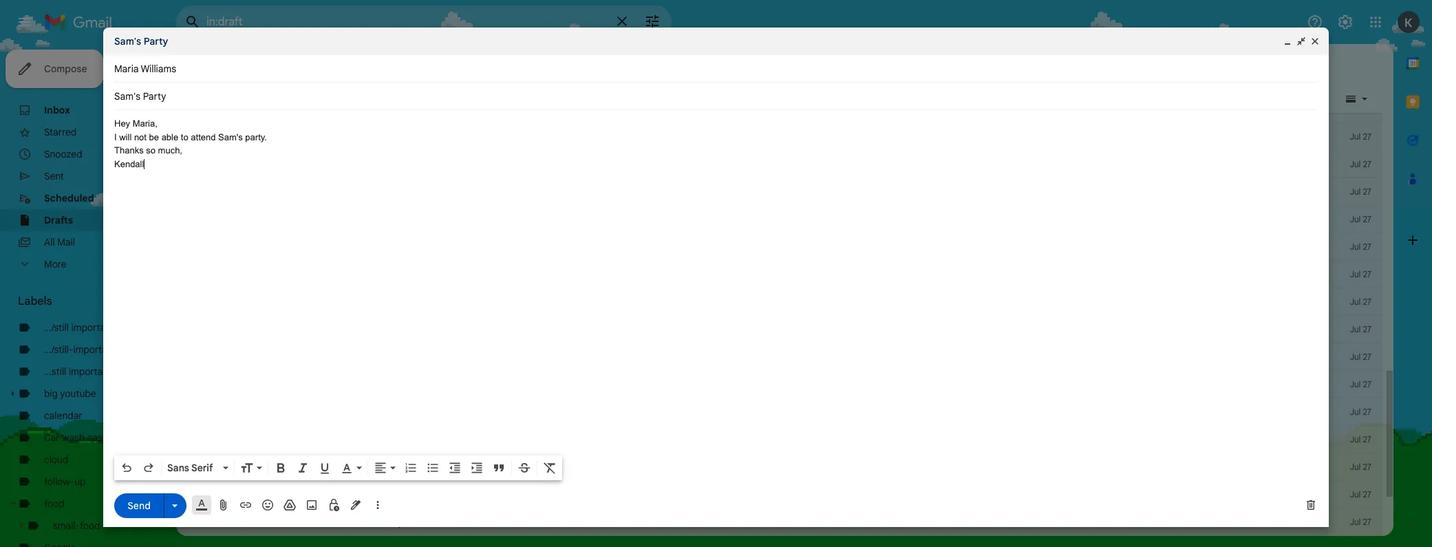 Task type: locate. For each thing, give the bounding box(es) containing it.
row
[[176, 96, 1383, 123], [176, 454, 1383, 481], [176, 481, 1383, 509], [176, 509, 1383, 536]]

1 vertical spatial important/not-
[[69, 366, 133, 378]]

jul 27
[[1350, 104, 1372, 114], [1350, 131, 1372, 142], [1350, 159, 1372, 169], [1350, 187, 1372, 197], [1350, 214, 1372, 224], [1350, 242, 1372, 252], [1350, 269, 1372, 279], [1350, 297, 1372, 307], [1350, 324, 1372, 335], [1350, 352, 1372, 362], [1350, 379, 1372, 390], [1350, 407, 1372, 417], [1350, 434, 1372, 445], [1350, 462, 1372, 472], [1350, 489, 1372, 500], [1350, 517, 1372, 527]]

inbox link
[[44, 104, 70, 116]]

remove formatting ‪(⌘\)‬ image
[[543, 461, 557, 475]]

hey
[[114, 118, 130, 129], [434, 461, 451, 474]]

undo ‪(⌘z)‬ image
[[120, 461, 134, 475]]

serif
[[191, 462, 213, 474]]

more options image
[[374, 498, 382, 512]]

1 27 from the top
[[1363, 104, 1372, 114]]

important/all
[[71, 321, 126, 334]]

sam's left party.
[[218, 132, 243, 142]]

0 horizontal spatial hey
[[114, 118, 130, 129]]

small-
[[53, 520, 80, 532]]

6 jul 27 from the top
[[1350, 242, 1372, 252]]

draft left the insert emoji ‪(⌘⇧2)‬ image
[[229, 489, 250, 501]]

-
[[427, 461, 431, 474]]

(no subject) link
[[366, 488, 1307, 502], [366, 516, 1307, 529]]

important/not- down .../still-important/not-important
[[69, 366, 133, 378]]

11 jul 27 from the top
[[1350, 379, 1372, 390]]

1 draft from the top
[[229, 103, 250, 116]]

16 jul from the top
[[1350, 517, 1361, 527]]

next meeting - hey tara, when is our next scheduled meeting? sincerely, kendall
[[366, 461, 720, 474]]

2 (no subject) link from the top
[[366, 516, 1307, 529]]

0 vertical spatial (no subject) link
[[366, 488, 1307, 502]]

calendar
[[44, 410, 82, 422]]

kendall inside hey maria, i will not be able to attend sam's party. thanks so much, kendall
[[114, 159, 144, 169]]

1 horizontal spatial hey
[[434, 461, 451, 474]]

scheduled link
[[44, 192, 94, 204]]

sent link
[[44, 170, 64, 182]]

big youtube link
[[44, 388, 96, 400]]

0 vertical spatial hey
[[114, 118, 130, 129]]

0 vertical spatial kendall
[[114, 159, 144, 169]]

jul 27 row
[[176, 151, 1383, 178], [176, 178, 1383, 206], [176, 206, 1383, 233], [176, 233, 1383, 261], [176, 261, 1383, 288], [176, 288, 1383, 316], [176, 316, 1383, 344], [176, 344, 1383, 371], [176, 371, 1383, 399], [176, 399, 1383, 426], [176, 426, 1383, 454]]

8 jul 27 from the top
[[1350, 297, 1372, 307]]

3 27 from the top
[[1363, 159, 1372, 169]]

tab list
[[1394, 44, 1433, 498]]

12 jul from the top
[[1350, 407, 1361, 417]]

0 vertical spatial subject)
[[383, 489, 419, 501]]

so
[[146, 145, 156, 156]]

(no subject)
[[366, 489, 419, 501], [366, 516, 419, 529]]

more send options image
[[168, 499, 182, 512]]

all mail link
[[44, 236, 75, 249]]

draft
[[229, 103, 250, 116], [229, 131, 250, 143], [229, 461, 250, 474], [229, 489, 250, 501], [229, 516, 250, 529]]

pop out image
[[1296, 36, 1307, 47]]

4 row from the top
[[176, 509, 1383, 536]]

not
[[134, 132, 147, 142]]

insert files using drive image
[[283, 498, 297, 512]]

16 jul 27 from the top
[[1350, 517, 1372, 527]]

food link
[[44, 498, 64, 510]]

2 (no from the top
[[366, 516, 381, 529]]

2 draft from the top
[[229, 131, 250, 143]]

hey right -
[[434, 461, 451, 474]]

2 row from the top
[[176, 454, 1383, 481]]

italic ‪(⌘i)‬ image
[[296, 461, 310, 475]]

draft right attend
[[229, 131, 250, 143]]

2 jul 27 from the top
[[1350, 131, 1372, 142]]

when
[[476, 461, 502, 474]]

subject)
[[383, 489, 419, 501], [383, 516, 419, 529]]

small-food
[[53, 520, 100, 532]]

i
[[114, 132, 117, 142]]

1 vertical spatial (no subject)
[[366, 516, 419, 529]]

maria williams
[[114, 63, 176, 75]]

inbox
[[44, 104, 70, 116]]

party.
[[245, 132, 267, 142]]

1 subject) from the top
[[383, 489, 419, 501]]

5 jul from the top
[[1350, 214, 1361, 224]]

shopping link
[[366, 103, 1307, 116]]

1 vertical spatial (no subject) link
[[366, 516, 1307, 529]]

4 jul from the top
[[1350, 187, 1361, 197]]

4 draft from the top
[[229, 489, 250, 501]]

5 27 from the top
[[1363, 214, 1372, 224]]

shopping
[[366, 103, 408, 116]]

2 jul 27 row from the top
[[176, 178, 1383, 206]]

advanced search options image
[[639, 8, 666, 35]]

0 horizontal spatial sam's
[[114, 35, 141, 47]]

food
[[44, 498, 64, 510], [80, 520, 100, 532]]

4 27 from the top
[[1363, 187, 1372, 197]]

0 horizontal spatial kendall
[[114, 159, 144, 169]]

cloud link
[[44, 454, 68, 466]]

main content
[[176, 44, 1394, 536]]

draft up party.
[[229, 103, 250, 116]]

scheduled
[[44, 192, 94, 204]]

11 27 from the top
[[1363, 379, 1372, 390]]

1 horizontal spatial kendall
[[687, 461, 720, 474]]

important/not- for ...still
[[69, 366, 133, 378]]

1 vertical spatial sam's
[[218, 132, 243, 142]]

kendall
[[114, 159, 144, 169], [687, 461, 720, 474]]

main menu image
[[17, 14, 33, 30]]

all mail
[[44, 236, 75, 249]]

(no subject) down "more options" image in the left bottom of the page
[[366, 516, 419, 529]]

indent less ‪(⌘[)‬ image
[[448, 461, 462, 475]]

1 horizontal spatial sam's
[[218, 132, 243, 142]]

11 jul 27 row from the top
[[176, 426, 1383, 454]]

jul
[[1350, 104, 1361, 114], [1350, 131, 1361, 142], [1350, 159, 1361, 169], [1350, 187, 1361, 197], [1350, 214, 1361, 224], [1350, 242, 1361, 252], [1350, 269, 1361, 279], [1350, 297, 1361, 307], [1350, 324, 1361, 335], [1350, 352, 1361, 362], [1350, 379, 1361, 390], [1350, 407, 1361, 417], [1350, 434, 1361, 445], [1350, 462, 1361, 472], [1350, 489, 1361, 500], [1350, 517, 1361, 527]]

starred link
[[44, 126, 77, 138]]

1 vertical spatial important
[[133, 366, 176, 378]]

13 27 from the top
[[1363, 434, 1372, 445]]

13 jul from the top
[[1350, 434, 1361, 445]]

None search field
[[176, 6, 672, 39]]

0 vertical spatial important/not-
[[73, 344, 138, 356]]

(no
[[366, 489, 381, 501], [366, 516, 381, 529]]

1 jul from the top
[[1350, 104, 1361, 114]]

insert link ‪(⌘k)‬ image
[[239, 498, 253, 512]]

important for ...still important/not-important
[[133, 366, 176, 378]]

important/not- up the "...still important/not-important"
[[73, 344, 138, 356]]

(no down "more options" image in the left bottom of the page
[[366, 516, 381, 529]]

(no right 'insert signature' icon
[[366, 489, 381, 501]]

kendall down thanks
[[114, 159, 144, 169]]

important
[[138, 344, 180, 356], [133, 366, 176, 378]]

snoozed link
[[44, 148, 82, 160]]

...still important/not-important link
[[44, 366, 176, 378]]

2 27 from the top
[[1363, 131, 1372, 142]]

quote ‪(⌘⇧9)‬ image
[[492, 461, 506, 475]]

1 horizontal spatial food
[[80, 520, 100, 532]]

Subject field
[[114, 89, 1318, 103]]

0 vertical spatial important
[[138, 344, 180, 356]]

important up the ...still important/not-important link
[[138, 344, 180, 356]]

2 (no subject) from the top
[[366, 516, 419, 529]]

1 vertical spatial food
[[80, 520, 100, 532]]

(no subject) down meeting
[[366, 489, 419, 501]]

insert signature image
[[349, 498, 363, 512]]

0 vertical spatial (no subject)
[[366, 489, 419, 501]]

1 (no subject) from the top
[[366, 489, 419, 501]]

2 jul from the top
[[1350, 131, 1361, 142]]

attend
[[191, 132, 216, 142]]

27 inside draft row
[[1363, 131, 1372, 142]]

.../still-
[[44, 344, 73, 356]]

insert photo image
[[305, 498, 319, 512]]

1 vertical spatial hey
[[434, 461, 451, 474]]

1 vertical spatial (no
[[366, 516, 381, 529]]

important/not-
[[73, 344, 138, 356], [69, 366, 133, 378]]

kendall right sincerely, at the left of page
[[687, 461, 720, 474]]

10 27 from the top
[[1363, 352, 1372, 362]]

4 jul 27 row from the top
[[176, 233, 1383, 261]]

0 vertical spatial food
[[44, 498, 64, 510]]

car
[[44, 432, 60, 444]]

will
[[119, 132, 132, 142]]

12 jul 27 from the top
[[1350, 407, 1372, 417]]

3 jul from the top
[[1350, 159, 1361, 169]]

important/not- for .../still-
[[73, 344, 138, 356]]

3 draft from the top
[[229, 461, 250, 474]]

car wash cash link
[[44, 432, 108, 444]]

1 vertical spatial subject)
[[383, 516, 419, 529]]

food down up
[[80, 520, 100, 532]]

car wash cash
[[44, 432, 108, 444]]

sam's up maria
[[114, 35, 141, 47]]

follow-up
[[44, 476, 86, 488]]

8 jul from the top
[[1350, 297, 1361, 307]]

small-food link
[[53, 520, 100, 532]]

9 27 from the top
[[1363, 324, 1372, 335]]

Message Body text field
[[114, 117, 1318, 452]]

draft down insert link ‪(⌘k)‬ icon in the bottom left of the page
[[229, 516, 250, 529]]

9 jul 27 from the top
[[1350, 324, 1372, 335]]

all
[[44, 236, 55, 249]]

next
[[531, 461, 550, 474]]

15 jul from the top
[[1350, 489, 1361, 500]]

sans serif
[[167, 462, 213, 474]]

1 (no subject) link from the top
[[366, 488, 1307, 502]]

6 jul 27 row from the top
[[176, 288, 1383, 316]]

insert emoji ‪(⌘⇧2)‬ image
[[261, 498, 275, 512]]

3 row from the top
[[176, 481, 1383, 509]]

subject) right "more options" image in the left bottom of the page
[[383, 489, 419, 501]]

draft right 'serif' on the left of the page
[[229, 461, 250, 474]]

1 row from the top
[[176, 96, 1383, 123]]

attach files image
[[217, 498, 231, 512]]

sam's
[[114, 35, 141, 47], [218, 132, 243, 142]]

toggle split pane mode image
[[1344, 92, 1358, 106]]

compose
[[44, 63, 87, 75]]

subject) down numbered list ‪(⌘⇧7)‬ image
[[383, 516, 419, 529]]

6 27 from the top
[[1363, 242, 1372, 252]]

10 jul from the top
[[1350, 352, 1361, 362]]

sans serif option
[[165, 461, 220, 475]]

food down follow-
[[44, 498, 64, 510]]

important down .../still-important/not-important link
[[133, 366, 176, 378]]

0 vertical spatial (no
[[366, 489, 381, 501]]

hey up 'will'
[[114, 118, 130, 129]]

discard draft ‪(⌘⇧d)‬ image
[[1304, 498, 1318, 512]]

5 draft from the top
[[229, 516, 250, 529]]



Task type: describe. For each thing, give the bounding box(es) containing it.
sam's inside hey maria, i will not be able to attend sam's party. thanks so much, kendall
[[218, 132, 243, 142]]

9 jul from the top
[[1350, 324, 1361, 335]]

drafts
[[44, 214, 73, 226]]

underline ‪(⌘u)‬ image
[[318, 462, 332, 476]]

12 27 from the top
[[1363, 407, 1372, 417]]

calendar link
[[44, 410, 82, 422]]

meeting
[[389, 461, 425, 474]]

cash
[[87, 432, 108, 444]]

5 jul 27 from the top
[[1350, 214, 1372, 224]]

maria
[[114, 63, 139, 75]]

scheduled
[[552, 461, 598, 474]]

sans
[[167, 462, 189, 474]]

hey inside hey maria, i will not be able to attend sam's party. thanks so much, kendall
[[114, 118, 130, 129]]

settings image
[[1338, 14, 1354, 30]]

7 jul 27 from the top
[[1350, 269, 1372, 279]]

clear search image
[[609, 8, 636, 35]]

draft for shopping
[[229, 103, 250, 116]]

sent
[[44, 170, 64, 182]]

1 jul 27 row from the top
[[176, 151, 1383, 178]]

bold ‪(⌘b)‬ image
[[274, 461, 288, 475]]

close image
[[1310, 36, 1321, 47]]

follow-
[[44, 476, 74, 488]]

starred
[[44, 126, 77, 138]]

labels
[[18, 295, 52, 308]]

maria,
[[133, 118, 158, 129]]

7 jul from the top
[[1350, 269, 1361, 279]]

jul 27 inside draft row
[[1350, 131, 1372, 142]]

sam's party
[[114, 35, 168, 47]]

big youtube
[[44, 388, 96, 400]]

.../still important/all link
[[44, 321, 126, 334]]

...still
[[44, 366, 66, 378]]

draft for (no subject)
[[229, 516, 250, 529]]

wash
[[62, 432, 85, 444]]

1 (no from the top
[[366, 489, 381, 501]]

.../still important/all
[[44, 321, 126, 334]]

youtube
[[60, 388, 96, 400]]

our
[[513, 461, 528, 474]]

8 27 from the top
[[1363, 297, 1372, 307]]

minimize image
[[1282, 36, 1293, 47]]

sam's party dialog
[[103, 28, 1329, 527]]

14 jul 27 from the top
[[1350, 462, 1372, 472]]

cloud
[[44, 454, 68, 466]]

...still important/not-important
[[44, 366, 176, 378]]

.../still-important/not-important link
[[44, 344, 180, 356]]

14 27 from the top
[[1363, 462, 1372, 472]]

labels heading
[[18, 295, 146, 308]]

1 jul 27 from the top
[[1350, 104, 1372, 114]]

16 27 from the top
[[1363, 517, 1372, 527]]

thanks
[[114, 145, 144, 156]]

is
[[504, 461, 511, 474]]

9 jul 27 row from the top
[[176, 371, 1383, 399]]

meeting?
[[600, 461, 641, 474]]

up
[[74, 476, 86, 488]]

next
[[366, 461, 387, 474]]

draft inside row
[[229, 131, 250, 143]]

10 jul 27 row from the top
[[176, 399, 1383, 426]]

indent more ‪(⌘])‬ image
[[470, 461, 484, 475]]

more button
[[0, 253, 165, 275]]

14 jul from the top
[[1350, 462, 1361, 472]]

follow-up link
[[44, 476, 86, 488]]

strikethrough ‪(⌘⇧x)‬ image
[[518, 461, 531, 475]]

williams
[[141, 63, 176, 75]]

numbered list ‪(⌘⇧7)‬ image
[[404, 461, 418, 475]]

send
[[127, 499, 151, 512]]

big
[[44, 388, 58, 400]]

search mail image
[[180, 10, 205, 34]]

37
[[148, 105, 157, 115]]

0 horizontal spatial food
[[44, 498, 64, 510]]

1 vertical spatial kendall
[[687, 461, 720, 474]]

main content containing draft
[[176, 44, 1394, 536]]

able
[[162, 132, 178, 142]]

6 jul from the top
[[1350, 242, 1361, 252]]

send button
[[114, 493, 164, 518]]

much,
[[158, 145, 182, 156]]

bulleted list ‪(⌘⇧8)‬ image
[[426, 461, 440, 475]]

3 jul 27 from the top
[[1350, 159, 1372, 169]]

draft row
[[176, 123, 1383, 151]]

8 jul 27 row from the top
[[176, 344, 1383, 371]]

older image
[[1317, 92, 1331, 106]]

snoozed
[[44, 148, 82, 160]]

.../still-important/not-important
[[44, 344, 180, 356]]

formatting options toolbar
[[114, 456, 562, 480]]

labels navigation
[[0, 44, 180, 547]]

2 subject) from the top
[[383, 516, 419, 529]]

7 jul 27 row from the top
[[176, 316, 1383, 344]]

3 jul 27 row from the top
[[176, 206, 1383, 233]]

compose button
[[6, 50, 104, 88]]

be
[[149, 132, 159, 142]]

15 jul 27 from the top
[[1350, 489, 1372, 500]]

13 jul 27 from the top
[[1350, 434, 1372, 445]]

.../still
[[44, 321, 69, 334]]

sincerely,
[[643, 461, 685, 474]]

10 jul 27 from the top
[[1350, 352, 1372, 362]]

mail
[[57, 236, 75, 249]]

jul inside draft row
[[1350, 131, 1361, 142]]

5 jul 27 row from the top
[[176, 261, 1383, 288]]

to
[[181, 132, 188, 142]]

important for .../still-important/not-important
[[138, 344, 180, 356]]

drafts link
[[44, 214, 73, 226]]

hey maria, i will not be able to attend sam's party. thanks so much, kendall
[[114, 118, 267, 169]]

tara,
[[453, 461, 474, 474]]

draft for next meeting
[[229, 461, 250, 474]]

toggle confidential mode image
[[327, 498, 341, 512]]

party
[[144, 35, 168, 47]]

7 27 from the top
[[1363, 269, 1372, 279]]

11 jul from the top
[[1350, 379, 1361, 390]]

more
[[44, 258, 66, 271]]

0 vertical spatial sam's
[[114, 35, 141, 47]]

15 27 from the top
[[1363, 489, 1372, 500]]

redo ‪(⌘y)‬ image
[[142, 461, 156, 475]]

4 jul 27 from the top
[[1350, 187, 1372, 197]]



Task type: vqa. For each thing, say whether or not it's contained in the screenshot.
Next on the bottom left of page
yes



